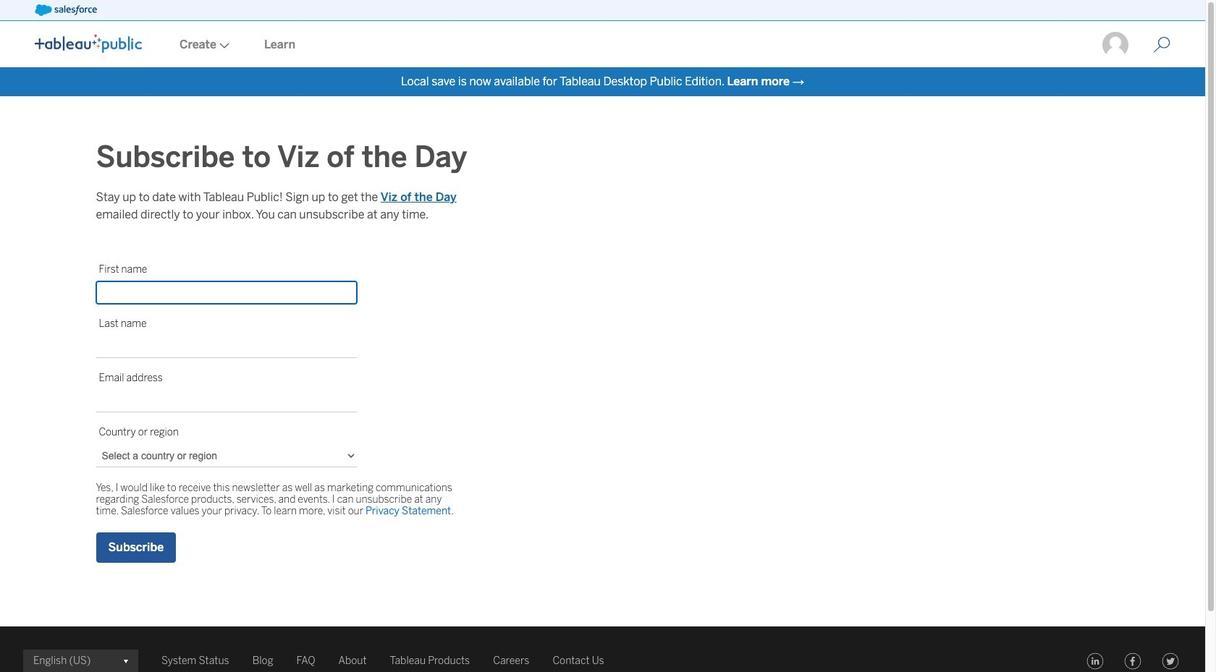 Task type: describe. For each thing, give the bounding box(es) containing it.
go to search image
[[1136, 36, 1188, 54]]

salesforce logo image
[[35, 4, 97, 16]]

logo image
[[35, 34, 142, 53]]



Task type: locate. For each thing, give the bounding box(es) containing it.
None email field
[[96, 390, 357, 413]]

t.turtle image
[[1102, 30, 1130, 59]]

None text field
[[96, 282, 357, 304], [96, 336, 357, 358], [96, 282, 357, 304], [96, 336, 357, 358]]

create image
[[217, 43, 230, 49]]

selected language element
[[33, 650, 128, 673]]



Task type: vqa. For each thing, say whether or not it's contained in the screenshot.
2nd the from left
no



